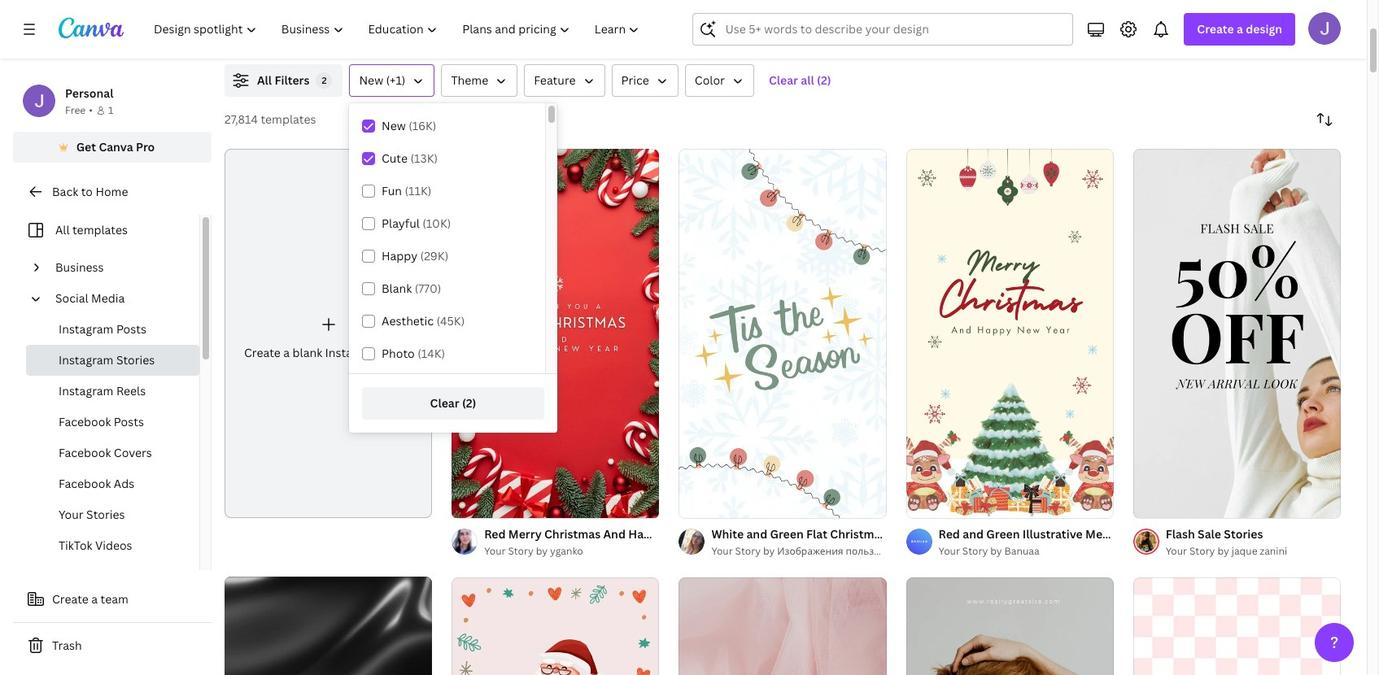 Task type: locate. For each thing, give the bounding box(es) containing it.
new for new (+1)
[[359, 72, 383, 88]]

create left team
[[52, 592, 89, 607]]

aesthetic
[[382, 313, 434, 329]]

0 horizontal spatial a
[[91, 592, 98, 607]]

white minimal fashion new product collection marketing - your story image
[[906, 577, 1114, 675]]

1 vertical spatial happy
[[628, 526, 665, 542]]

0 vertical spatial templates
[[261, 111, 316, 127]]

a left design
[[1237, 21, 1243, 37]]

facebook posts
[[59, 414, 144, 430]]

0 vertical spatial new
[[359, 72, 383, 88]]

playful
[[382, 216, 420, 231]]

0 horizontal spatial create
[[52, 592, 89, 607]]

your down the red
[[484, 544, 506, 558]]

2
[[322, 74, 327, 86]]

(29k)
[[420, 248, 448, 264]]

2 vertical spatial new
[[667, 526, 692, 542]]

1 vertical spatial posts
[[114, 414, 144, 430]]

get
[[76, 139, 96, 155]]

instagram right blank
[[325, 345, 380, 360]]

story up пользователя
[[889, 526, 919, 542]]

facebook ads
[[59, 476, 134, 491]]

stories inside flash sale stories your story by jaque zanini
[[1224, 526, 1263, 542]]

happy down the playful
[[382, 248, 418, 264]]

create left blank
[[244, 345, 281, 360]]

your inside white and green flat christmas story your story by изображения пользователя anzhelika
[[711, 544, 733, 558]]

create inside button
[[52, 592, 89, 607]]

0 vertical spatial facebook
[[59, 414, 111, 430]]

yganko
[[550, 544, 583, 558]]

reminder retro quote instagram story image
[[1133, 577, 1341, 675]]

0 vertical spatial a
[[1237, 21, 1243, 37]]

1 vertical spatial (2)
[[462, 395, 476, 411]]

christmas up пользователя
[[830, 526, 886, 542]]

0 horizontal spatial all
[[55, 222, 70, 238]]

your up tiktok
[[59, 507, 84, 522]]

1 horizontal spatial templates
[[261, 111, 316, 127]]

back to home
[[52, 184, 128, 199]]

0 vertical spatial create
[[1197, 21, 1234, 37]]

a inside button
[[91, 592, 98, 607]]

create left design
[[1197, 21, 1234, 37]]

instagram inside red merry christmas and happy new year instagram story your story by yganko
[[722, 526, 777, 542]]

facebook up your stories
[[59, 476, 111, 491]]

2 facebook from the top
[[59, 445, 111, 461]]

stories for instagram stories
[[116, 352, 155, 368]]

0 vertical spatial clear
[[769, 72, 798, 88]]

0 horizontal spatial (2)
[[462, 395, 476, 411]]

2 by from the left
[[763, 544, 775, 558]]

sale
[[1198, 526, 1221, 542]]

1 vertical spatial new
[[382, 118, 406, 133]]

0 horizontal spatial christmas
[[544, 526, 601, 542]]

happy right 'and'
[[628, 526, 665, 542]]

2 horizontal spatial create
[[1197, 21, 1234, 37]]

пользователя
[[846, 544, 912, 558]]

1
[[108, 103, 113, 117]]

posts for instagram posts
[[116, 321, 146, 337]]

videos
[[95, 538, 132, 553]]

a left team
[[91, 592, 98, 607]]

blank (770)
[[382, 281, 441, 296]]

all
[[257, 72, 272, 88], [55, 222, 70, 238]]

a left blank
[[283, 345, 290, 360]]

1 horizontal spatial clear
[[769, 72, 798, 88]]

posts down the reels at the bottom left of the page
[[114, 414, 144, 430]]

1 vertical spatial create
[[244, 345, 281, 360]]

1 vertical spatial facebook
[[59, 445, 111, 461]]

your down white
[[711, 544, 733, 558]]

personal
[[65, 85, 113, 101]]

posts down social media link
[[116, 321, 146, 337]]

1 horizontal spatial happy
[[628, 526, 665, 542]]

27,814
[[225, 111, 258, 127]]

pink abstract minimalist coming soon instagram story image
[[679, 577, 887, 675]]

by inside white and green flat christmas story your story by изображения пользователя anzhelika
[[763, 544, 775, 558]]

new left (+1) at the left top of page
[[359, 72, 383, 88]]

by
[[536, 544, 548, 558], [763, 544, 775, 558], [990, 544, 1002, 558], [1217, 544, 1229, 558]]

instagram right year
[[722, 526, 777, 542]]

clear (2)
[[430, 395, 476, 411]]

0 horizontal spatial templates
[[72, 222, 128, 238]]

templates down the back to home
[[72, 222, 128, 238]]

stories up jaque
[[1224, 526, 1263, 542]]

blank
[[293, 345, 322, 360]]

create for create a team
[[52, 592, 89, 607]]

stories down facebook ads link
[[86, 507, 125, 522]]

1 horizontal spatial all
[[257, 72, 272, 88]]

your right пользователя
[[939, 544, 960, 558]]

your down flash
[[1166, 544, 1187, 558]]

anzhelika
[[915, 544, 958, 558]]

2 vertical spatial facebook
[[59, 476, 111, 491]]

your stories
[[59, 507, 125, 522]]

christmas up your story by yganko link
[[544, 526, 601, 542]]

0 vertical spatial stories
[[116, 352, 155, 368]]

your story by изображения пользователя anzhelika link
[[711, 543, 958, 560]]

new inside button
[[359, 72, 383, 88]]

blank
[[382, 281, 412, 296]]

Sort by button
[[1308, 103, 1341, 136]]

0 horizontal spatial happy
[[382, 248, 418, 264]]

facebook up facebook ads
[[59, 445, 111, 461]]

banuaa
[[1004, 544, 1039, 558]]

filters
[[275, 72, 310, 88]]

story right anzhelika at the right of page
[[962, 544, 988, 558]]

happy (29k)
[[382, 248, 448, 264]]

tiktok videos link
[[26, 530, 199, 561]]

instagram up the facebook posts
[[59, 383, 113, 399]]

social
[[55, 290, 88, 306]]

1 horizontal spatial christmas
[[830, 526, 886, 542]]

1 facebook from the top
[[59, 414, 111, 430]]

new left year
[[667, 526, 692, 542]]

1 horizontal spatial create
[[244, 345, 281, 360]]

1 christmas from the left
[[544, 526, 601, 542]]

create
[[1197, 21, 1234, 37], [244, 345, 281, 360], [52, 592, 89, 607]]

1 horizontal spatial a
[[283, 345, 290, 360]]

templates for all templates
[[72, 222, 128, 238]]

1 vertical spatial stories
[[86, 507, 125, 522]]

instagram up the instagram reels
[[59, 352, 113, 368]]

instagram for instagram stories
[[59, 352, 113, 368]]

by down merry
[[536, 544, 548, 558]]

by left the banuaa on the bottom of the page
[[990, 544, 1002, 558]]

(+1)
[[386, 72, 406, 88]]

trash link
[[13, 630, 212, 662]]

(2)
[[817, 72, 831, 88], [462, 395, 476, 411]]

1 vertical spatial clear
[[430, 395, 459, 411]]

0 vertical spatial posts
[[116, 321, 146, 337]]

white and green flat christmas story link
[[711, 525, 919, 543]]

2 vertical spatial stories
[[1224, 526, 1263, 542]]

merry
[[508, 526, 542, 542]]

2 vertical spatial a
[[91, 592, 98, 607]]

by down and
[[763, 544, 775, 558]]

None search field
[[693, 13, 1073, 46]]

get canva pro
[[76, 139, 155, 155]]

theme
[[451, 72, 488, 88]]

изображения
[[777, 544, 843, 558]]

1 vertical spatial a
[[283, 345, 290, 360]]

(16k)
[[409, 118, 436, 133]]

pro
[[136, 139, 155, 155]]

top level navigation element
[[143, 13, 654, 46]]

instagram down social media
[[59, 321, 113, 337]]

posts inside instagram posts link
[[116, 321, 146, 337]]

facebook down the instagram reels
[[59, 414, 111, 430]]

instagram for instagram reels
[[59, 383, 113, 399]]

price
[[621, 72, 649, 88]]

(11k)
[[405, 183, 431, 199]]

all down back
[[55, 222, 70, 238]]

2 christmas from the left
[[830, 526, 886, 542]]

back to home link
[[13, 176, 212, 208]]

templates down filters
[[261, 111, 316, 127]]

by down flash sale stories link
[[1217, 544, 1229, 558]]

clear all (2)
[[769, 72, 831, 88]]

facebook posts link
[[26, 407, 199, 438]]

4 by from the left
[[1217, 544, 1229, 558]]

posts inside facebook posts link
[[114, 414, 144, 430]]

create inside dropdown button
[[1197, 21, 1234, 37]]

1 vertical spatial templates
[[72, 222, 128, 238]]

facebook
[[59, 414, 111, 430], [59, 445, 111, 461], [59, 476, 111, 491]]

fun (11k)
[[382, 183, 431, 199]]

3 facebook from the top
[[59, 476, 111, 491]]

create for create a blank instagram story
[[244, 345, 281, 360]]

home
[[95, 184, 128, 199]]

instagram stories
[[59, 352, 155, 368]]

templates
[[261, 111, 316, 127], [72, 222, 128, 238]]

clear
[[769, 72, 798, 88], [430, 395, 459, 411]]

27,814 templates
[[225, 111, 316, 127]]

1 vertical spatial all
[[55, 222, 70, 238]]

facebook covers
[[59, 445, 152, 461]]

create a team button
[[13, 583, 212, 616]]

story down the sale
[[1190, 544, 1215, 558]]

clear down (14k)
[[430, 395, 459, 411]]

instagram posts
[[59, 321, 146, 337]]

christmas inside white and green flat christmas story your story by изображения пользователя anzhelika
[[830, 526, 886, 542]]

flash sale stories image
[[1133, 149, 1341, 518]]

your story by jaque zanini link
[[1166, 543, 1287, 560]]

1 by from the left
[[536, 544, 548, 558]]

price button
[[611, 64, 678, 97]]

your inside red merry christmas and happy new year instagram story your story by yganko
[[484, 544, 506, 558]]

all
[[801, 72, 814, 88]]

story up изображения
[[780, 526, 810, 542]]

3 by from the left
[[990, 544, 1002, 558]]

a inside dropdown button
[[1237, 21, 1243, 37]]

and
[[603, 526, 626, 542]]

2 vertical spatial create
[[52, 592, 89, 607]]

all templates link
[[23, 215, 190, 246]]

all left filters
[[257, 72, 272, 88]]

0 vertical spatial all
[[257, 72, 272, 88]]

1 horizontal spatial (2)
[[817, 72, 831, 88]]

2 horizontal spatial a
[[1237, 21, 1243, 37]]

clear left all
[[769, 72, 798, 88]]

cute (13k)
[[382, 151, 438, 166]]

covers
[[114, 445, 152, 461]]

story down merry
[[508, 544, 534, 558]]

stories up the reels at the bottom left of the page
[[116, 352, 155, 368]]

get canva pro button
[[13, 132, 212, 163]]

0 horizontal spatial clear
[[430, 395, 459, 411]]

new left (16k)
[[382, 118, 406, 133]]

0 vertical spatial happy
[[382, 248, 418, 264]]



Task type: describe. For each thing, give the bounding box(es) containing it.
white and green flat christmas story image
[[679, 149, 887, 518]]

happy inside red merry christmas and happy new year instagram story your story by yganko
[[628, 526, 665, 542]]

create for create a design
[[1197, 21, 1234, 37]]

jacob simon image
[[1308, 12, 1341, 45]]

(45k)
[[437, 313, 465, 329]]

facebook for facebook ads
[[59, 476, 111, 491]]

reels
[[116, 383, 146, 399]]

design
[[1246, 21, 1282, 37]]

red merry christmas and happy new year instagram story image
[[452, 149, 659, 518]]

free
[[65, 103, 86, 117]]

your inside flash sale stories your story by jaque zanini
[[1166, 544, 1187, 558]]

and
[[746, 526, 767, 542]]

new (+1)
[[359, 72, 406, 88]]

clear for clear (2)
[[430, 395, 459, 411]]

•
[[89, 103, 93, 117]]

media
[[91, 290, 125, 306]]

canva
[[99, 139, 133, 155]]

facebook for facebook covers
[[59, 445, 111, 461]]

create a blank instagram story element
[[225, 149, 432, 518]]

templates for 27,814 templates
[[261, 111, 316, 127]]

to
[[81, 184, 93, 199]]

team
[[101, 592, 128, 607]]

business
[[55, 260, 104, 275]]

your stories link
[[26, 500, 199, 530]]

by inside red merry christmas and happy new year instagram story your story by yganko
[[536, 544, 548, 558]]

white and green flat christmas story your story by изображения пользователя anzhelika
[[711, 526, 958, 558]]

a for blank
[[283, 345, 290, 360]]

photo
[[382, 346, 415, 361]]

create a design
[[1197, 21, 1282, 37]]

new for new (16k)
[[382, 118, 406, 133]]

feature
[[534, 72, 576, 88]]

tiktok videos
[[59, 538, 132, 553]]

playful (10k)
[[382, 216, 451, 231]]

aesthetic (45k)
[[382, 313, 465, 329]]

flat
[[806, 526, 827, 542]]

your story by yganko link
[[484, 543, 659, 560]]

feature button
[[524, 64, 605, 97]]

2 filter options selected element
[[316, 72, 332, 89]]

instagram story templates image
[[994, 0, 1341, 45]]

all templates
[[55, 222, 128, 238]]

theme button
[[441, 64, 518, 97]]

instagram for instagram posts
[[59, 321, 113, 337]]

red illustrative merry christmas instagram story image
[[452, 577, 659, 675]]

red merry christmas and happy new year instagram story your story by yganko
[[484, 526, 810, 558]]

ads
[[114, 476, 134, 491]]

clear for clear all (2)
[[769, 72, 798, 88]]

stories for your stories
[[86, 507, 125, 522]]

trash
[[52, 638, 82, 653]]

new (+1) button
[[349, 64, 435, 97]]

flash sale stories your story by jaque zanini
[[1166, 526, 1287, 558]]

year
[[695, 526, 719, 542]]

flash sale stories link
[[1166, 525, 1287, 543]]

a for design
[[1237, 21, 1243, 37]]

your story by banuaa link
[[939, 543, 1114, 560]]

create a team
[[52, 592, 128, 607]]

new inside red merry christmas and happy new year instagram story your story by yganko
[[667, 526, 692, 542]]

green
[[770, 526, 804, 542]]

zanini
[[1260, 544, 1287, 558]]

(14k)
[[418, 346, 445, 361]]

all for all filters
[[257, 72, 272, 88]]

Search search field
[[725, 14, 1063, 45]]

social media link
[[49, 283, 190, 314]]

all filters
[[257, 72, 310, 88]]

white
[[711, 526, 744, 542]]

0 vertical spatial (2)
[[817, 72, 831, 88]]

clear (2) button
[[362, 387, 544, 420]]

new (16k)
[[382, 118, 436, 133]]

christmas inside red merry christmas and happy new year instagram story your story by yganko
[[544, 526, 601, 542]]

your story by banuaa
[[939, 544, 1039, 558]]

story inside flash sale stories your story by jaque zanini
[[1190, 544, 1215, 558]]

create a blank instagram story
[[244, 345, 413, 360]]

posts for facebook posts
[[114, 414, 144, 430]]

red
[[484, 526, 506, 542]]

business link
[[49, 252, 190, 283]]

color button
[[685, 64, 754, 97]]

tiktok
[[59, 538, 92, 553]]

(13k)
[[410, 151, 438, 166]]

red merry christmas and happy new year instagram story link
[[484, 525, 810, 543]]

back
[[52, 184, 78, 199]]

red and green illustrative merry christmas and happy new year instagram stroy image
[[906, 149, 1114, 518]]

photo (14k)
[[382, 346, 445, 361]]

cute
[[382, 151, 408, 166]]

by inside flash sale stories your story by jaque zanini
[[1217, 544, 1229, 558]]

flash
[[1166, 526, 1195, 542]]

story down the aesthetic
[[383, 345, 413, 360]]

facebook for facebook posts
[[59, 414, 111, 430]]

jaque
[[1232, 544, 1258, 558]]

color
[[695, 72, 725, 88]]

story down and
[[735, 544, 761, 558]]

facebook covers link
[[26, 438, 199, 469]]

all for all templates
[[55, 222, 70, 238]]

a for team
[[91, 592, 98, 607]]

social media
[[55, 290, 125, 306]]

facebook ads link
[[26, 469, 199, 500]]

create a design button
[[1184, 13, 1295, 46]]

fun
[[382, 183, 402, 199]]

instagram reels link
[[26, 376, 199, 407]]



Task type: vqa. For each thing, say whether or not it's contained in the screenshot.


